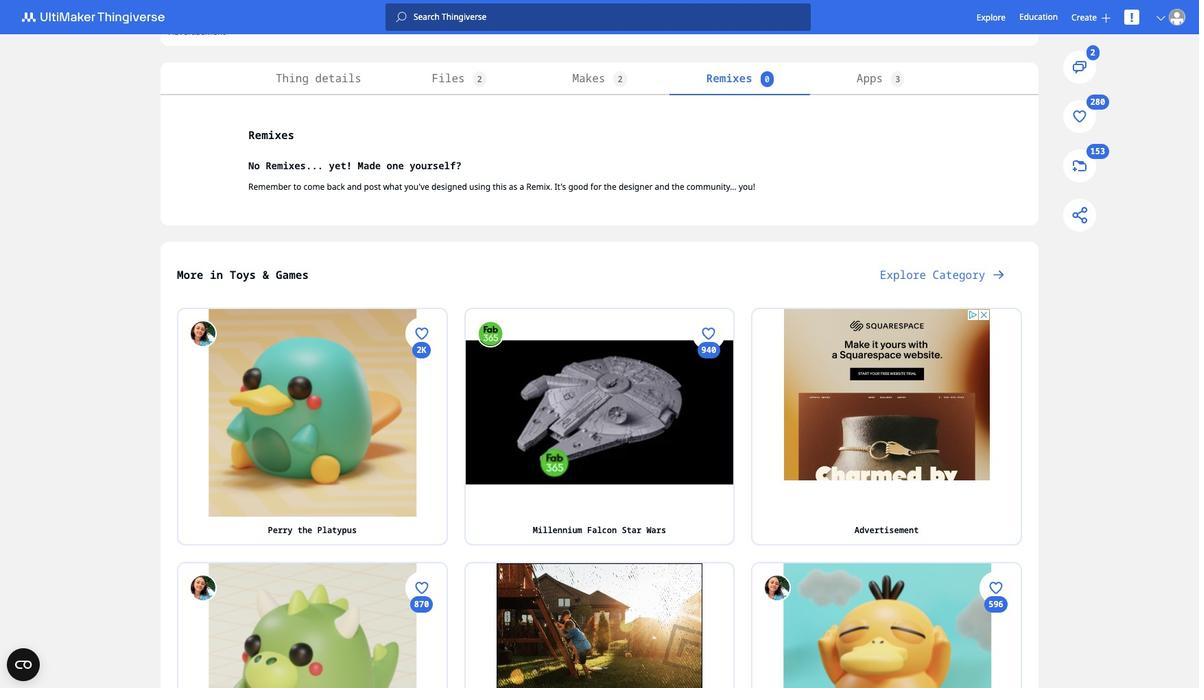 Task type: vqa. For each thing, say whether or not it's contained in the screenshot.
Report thing at the top of the page
no



Task type: describe. For each thing, give the bounding box(es) containing it.
thumbnail representing perry the platypus image
[[178, 309, 446, 517]]

you've
[[404, 181, 429, 193]]

designed
[[432, 181, 467, 193]]

3
[[896, 73, 900, 85]]

yourself?
[[410, 159, 462, 172]]

category
[[933, 268, 986, 283]]

made
[[358, 159, 381, 172]]

1 horizontal spatial remixes
[[706, 71, 753, 86]]

files
[[432, 71, 465, 86]]

1 vertical spatial advertisement element
[[784, 309, 990, 481]]

details
[[315, 71, 361, 86]]

2 vertical spatial advertisement element
[[497, 564, 703, 689]]

1 horizontal spatial the
[[604, 181, 617, 193]]

makes
[[573, 71, 605, 86]]

post
[[364, 181, 381, 193]]

1 vertical spatial remixes
[[248, 128, 294, 143]]

1 and from the left
[[347, 181, 362, 193]]

280
[[1091, 96, 1106, 108]]

community...
[[687, 181, 737, 193]]

Search Thingiverse text field
[[407, 12, 811, 23]]

a
[[520, 181, 524, 193]]

one
[[387, 159, 404, 172]]

toys
[[230, 268, 256, 283]]

yet!
[[329, 159, 352, 172]]

333
[[414, 674, 429, 686]]

220
[[989, 674, 1004, 686]]

advertisement for top advertisement element
[[169, 26, 225, 38]]

avatar image for 220
[[764, 575, 791, 602]]

using
[[469, 181, 491, 193]]

explore button
[[977, 11, 1006, 23]]

596
[[989, 599, 1004, 611]]

good
[[568, 181, 588, 193]]

what
[[383, 181, 402, 193]]

explore category
[[880, 268, 986, 283]]

more in toys & games
[[177, 268, 309, 283]]

thumbnail representing millennium falcon star wars image
[[466, 309, 734, 517]]

perry the platypus link
[[178, 517, 446, 545]]

millennium falcon star wars
[[533, 525, 666, 537]]

education link
[[1020, 10, 1058, 25]]

thumbnail representing dragon (cute) image
[[178, 564, 446, 689]]

&
[[263, 268, 269, 283]]

create button
[[1072, 11, 1111, 23]]

0 horizontal spatial the
[[298, 525, 312, 536]]

wars
[[647, 525, 666, 537]]

avatar image for 333
[[189, 575, 217, 602]]

no
[[248, 159, 260, 172]]

790
[[414, 420, 429, 431]]

create
[[1072, 11, 1097, 23]]



Task type: locate. For each thing, give the bounding box(es) containing it.
explore
[[977, 11, 1006, 23], [880, 268, 926, 283]]

to
[[293, 181, 301, 193]]

1 vertical spatial explore
[[880, 268, 926, 283]]

education
[[1020, 11, 1058, 23]]

plusicon image
[[1102, 13, 1111, 22]]

0 horizontal spatial and
[[347, 181, 362, 193]]

explore for explore button
[[977, 11, 1006, 23]]

and left post
[[347, 181, 362, 193]]

1 horizontal spatial 2
[[618, 73, 623, 85]]

870
[[414, 599, 429, 611]]

advertisement for the middle advertisement element
[[855, 525, 919, 537]]

0 vertical spatial remixes
[[706, 71, 753, 86]]

2k
[[417, 344, 427, 356]]

explore left category
[[880, 268, 926, 283]]

open widget image
[[7, 649, 40, 682]]

it's
[[555, 181, 566, 193]]

avatar image for 790
[[189, 320, 217, 348]]

remixes up no
[[248, 128, 294, 143]]

remember to come back and post what you've designed using this as a remix. it's good for the designer and the community... you!
[[248, 181, 755, 193]]

0 horizontal spatial remixes
[[248, 128, 294, 143]]

thing details button
[[248, 62, 389, 95]]

the right for
[[604, 181, 617, 193]]

falcon
[[587, 525, 617, 537]]

the left the community...
[[672, 181, 685, 193]]

0 vertical spatial advertisement element
[[267, 0, 932, 25]]

star
[[622, 525, 642, 537]]

come
[[304, 181, 325, 193]]

perry the platypus
[[268, 525, 357, 536]]

0 horizontal spatial 2
[[477, 73, 482, 85]]

2 right files at the left of the page
[[477, 73, 482, 85]]

in
[[210, 268, 223, 283]]

avatar image
[[1169, 9, 1186, 25], [189, 320, 217, 348], [477, 320, 504, 348], [189, 575, 217, 602], [764, 575, 791, 602]]

2 for makes
[[618, 73, 623, 85]]

no remixes... yet! made one yourself?
[[248, 159, 462, 172]]

remixes left 0
[[706, 71, 753, 86]]

advertisement
[[169, 26, 225, 38], [855, 525, 919, 537]]

advertisement element
[[267, 0, 932, 25], [784, 309, 990, 481], [497, 564, 703, 689]]

designer
[[619, 181, 653, 193]]

thumbnail representing psyduck (pokemon) image
[[753, 564, 1021, 689]]

and right designer
[[655, 181, 670, 193]]

remember
[[248, 181, 291, 193]]

1 horizontal spatial advertisement
[[855, 525, 919, 537]]

you!
[[739, 181, 755, 193]]

the
[[604, 181, 617, 193], [672, 181, 685, 193], [298, 525, 312, 536]]

search control image
[[396, 12, 407, 23]]

2
[[1091, 47, 1096, 59], [477, 73, 482, 85], [618, 73, 623, 85]]

this
[[493, 181, 507, 193]]

and
[[347, 181, 362, 193], [655, 181, 670, 193]]

1 vertical spatial advertisement
[[855, 525, 919, 537]]

millennium falcon star wars link
[[466, 517, 734, 545]]

explore for explore category
[[880, 268, 926, 283]]

! link
[[1125, 9, 1140, 25]]

thing
[[276, 71, 309, 86]]

back
[[327, 181, 345, 193]]

makerbot logo image
[[14, 9, 181, 25]]

2 right makes
[[618, 73, 623, 85]]

the right perry
[[298, 525, 312, 536]]

perry
[[268, 525, 293, 536]]

2 horizontal spatial the
[[672, 181, 685, 193]]

games
[[276, 268, 309, 283]]

thing details
[[276, 71, 361, 86]]

platypus
[[317, 525, 357, 536]]

apps
[[857, 71, 883, 86]]

940
[[702, 344, 716, 356]]

2 for files
[[477, 73, 482, 85]]

explore left 'education' link
[[977, 11, 1006, 23]]

explore category link
[[864, 259, 1022, 292]]

millennium
[[533, 525, 582, 537]]

more
[[177, 268, 203, 283]]

0 horizontal spatial explore
[[880, 268, 926, 283]]

0 horizontal spatial advertisement
[[169, 26, 225, 38]]

14
[[417, 495, 427, 506]]

153
[[1091, 146, 1106, 157]]

remixes...
[[266, 159, 323, 172]]

2 horizontal spatial 2
[[1091, 47, 1096, 59]]

0 vertical spatial explore
[[977, 11, 1006, 23]]

1 horizontal spatial and
[[655, 181, 670, 193]]

!
[[1130, 9, 1134, 25]]

remixes
[[706, 71, 753, 86], [248, 128, 294, 143]]

0 vertical spatial advertisement
[[169, 26, 225, 38]]

2 and from the left
[[655, 181, 670, 193]]

remix.
[[526, 181, 553, 193]]

1 horizontal spatial explore
[[977, 11, 1006, 23]]

as
[[509, 181, 518, 193]]

0
[[765, 73, 770, 85]]

for
[[591, 181, 602, 193]]

2 down create button
[[1091, 47, 1096, 59]]



